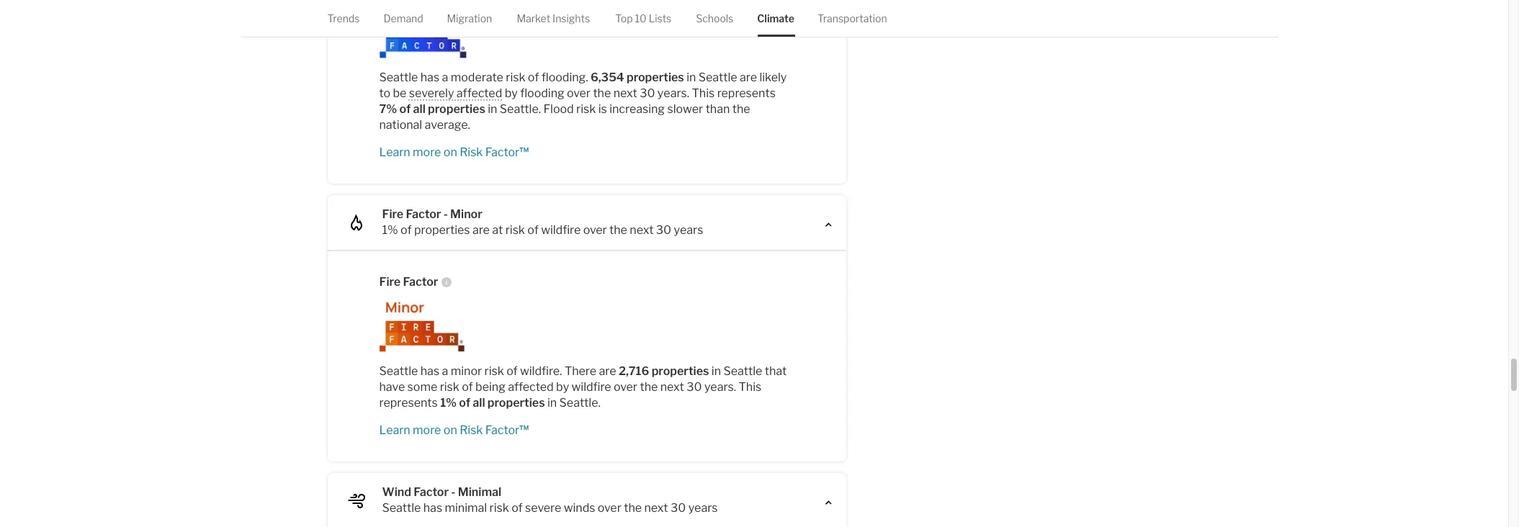 Task type: vqa. For each thing, say whether or not it's contained in the screenshot.
Privacy
no



Task type: locate. For each thing, give the bounding box(es) containing it.
6,354
[[591, 70, 625, 84]]

seattle
[[379, 70, 418, 84], [699, 70, 738, 84], [500, 102, 539, 116], [379, 364, 418, 378], [724, 364, 763, 378], [560, 396, 598, 410], [382, 501, 421, 515]]

1 vertical spatial learn
[[379, 424, 411, 437]]

0 vertical spatial fire
[[382, 207, 404, 221]]

are left likely
[[740, 70, 757, 84]]

learn down the national on the top left of page
[[379, 145, 411, 159]]

severely affected by flooding over the next 30 years. this represents 7% of all properties in seattle . flood risk is increasing slower than
[[379, 86, 776, 116]]

represents inside severely affected by flooding over the next 30 years. this represents 7% of all properties in seattle . flood risk is increasing slower than
[[717, 86, 776, 100]]

1 vertical spatial -
[[451, 486, 456, 499]]

more down the average. on the left top of the page
[[413, 145, 441, 159]]

top 10 lists
[[616, 12, 672, 25]]

learn down the have
[[379, 424, 411, 437]]

1 vertical spatial 1%
[[440, 396, 457, 410]]

0 vertical spatial -
[[444, 207, 448, 221]]

30 inside wind factor - minimal seattle has minimal risk of severe winds over the next 30 years
[[671, 501, 686, 515]]

to
[[379, 86, 391, 100]]

has up severely
[[421, 70, 440, 84]]

in down the wildfire.
[[548, 396, 557, 410]]

1 learn from the top
[[379, 145, 411, 159]]

affected inside severely affected by flooding over the next 30 years. this represents 7% of all properties in seattle . flood risk is increasing slower than
[[457, 86, 502, 100]]

the inside severely affected by flooding over the next 30 years. this represents 7% of all properties in seattle . flood risk is increasing slower than
[[593, 86, 611, 100]]

0 vertical spatial has
[[421, 70, 440, 84]]

of
[[528, 70, 539, 84], [400, 102, 411, 116], [401, 223, 412, 237], [528, 223, 539, 237], [507, 364, 518, 378], [462, 380, 473, 394], [459, 396, 471, 410], [512, 501, 523, 515]]

seattle down flooding
[[500, 102, 539, 116]]

fire inside "fire factor - minor 1% of properties are at risk of wildfire over the next 30 years"
[[382, 207, 404, 221]]

years inside "fire factor - minor 1% of properties are at risk of wildfire over the next 30 years"
[[674, 223, 704, 237]]

this inside severely affected by flooding over the next 30 years. this represents 7% of all properties in seattle . flood risk is increasing slower than
[[692, 86, 715, 100]]

1% up fire factor
[[382, 223, 398, 237]]

0 vertical spatial wildfire
[[541, 223, 581, 237]]

1 vertical spatial wildfire
[[572, 380, 612, 394]]

- left minor
[[444, 207, 448, 221]]

properties inside "fire factor - minor 1% of properties are at risk of wildfire over the next 30 years"
[[414, 223, 470, 237]]

increasing
[[610, 102, 665, 116]]

has left minimal
[[424, 501, 443, 515]]

0 horizontal spatial by
[[505, 86, 518, 100]]

this inside that have some risk of being affected by wildfire over the next 30 years. this represents
[[739, 380, 762, 394]]

is
[[599, 102, 607, 116]]

over inside that have some risk of being affected by wildfire over the next 30 years. this represents
[[614, 380, 638, 394]]

risk left "is"
[[577, 102, 596, 116]]

2 vertical spatial are
[[599, 364, 617, 378]]

1 horizontal spatial all
[[473, 396, 485, 410]]

1 horizontal spatial years.
[[705, 380, 737, 394]]

has up some
[[421, 364, 440, 378]]

0 horizontal spatial 1%
[[382, 223, 398, 237]]

a up severely
[[442, 70, 448, 84]]

seattle left that
[[724, 364, 763, 378]]

1 vertical spatial this
[[739, 380, 762, 394]]

learn more on risk factor™ link
[[379, 145, 795, 161], [379, 423, 795, 439]]

1% of all properties in seattle .
[[440, 396, 601, 410]]

over
[[567, 86, 591, 100], [584, 223, 607, 237], [614, 380, 638, 394], [598, 501, 622, 515]]

risk down minimal
[[490, 501, 509, 515]]

the national average.
[[379, 102, 751, 132]]

properties down minor
[[414, 223, 470, 237]]

0 horizontal spatial represents
[[379, 396, 438, 410]]

1 horizontal spatial affected
[[508, 380, 554, 394]]

represents inside that have some risk of being affected by wildfire over the next 30 years. this represents
[[379, 396, 438, 410]]

the inside "fire factor - minor 1% of properties are at risk of wildfire over the next 30 years"
[[610, 223, 628, 237]]

30
[[640, 86, 655, 100], [656, 223, 672, 237], [687, 380, 702, 394], [671, 501, 686, 515]]

30 inside that have some risk of being affected by wildfire over the next 30 years. this represents
[[687, 380, 702, 394]]

1 vertical spatial represents
[[379, 396, 438, 410]]

seattle down wind
[[382, 501, 421, 515]]

0 vertical spatial learn more on risk factor™ link
[[379, 145, 795, 161]]

national
[[379, 118, 422, 132]]

1 vertical spatial risk
[[460, 424, 483, 437]]

risk down the average. on the left top of the page
[[460, 145, 483, 159]]

all
[[413, 102, 426, 116], [473, 396, 485, 410]]

2 risk from the top
[[460, 424, 483, 437]]

1 risk from the top
[[460, 145, 483, 159]]

0 vertical spatial years.
[[658, 86, 690, 100]]

years. inside that have some risk of being affected by wildfire over the next 30 years. this represents
[[705, 380, 737, 394]]

that have some risk of being affected by wildfire over the next 30 years. this represents
[[379, 364, 787, 410]]

0 vertical spatial years
[[674, 223, 704, 237]]

all down severely
[[413, 102, 426, 116]]

by
[[505, 86, 518, 100], [556, 380, 569, 394]]

1 vertical spatial years
[[689, 501, 718, 515]]

1 vertical spatial learn more on risk factor™ link
[[379, 423, 795, 439]]

at
[[492, 223, 503, 237]]

risk inside severely affected by flooding over the next 30 years. this represents 7% of all properties in seattle . flood risk is increasing slower than
[[577, 102, 596, 116]]

years.
[[658, 86, 690, 100], [705, 380, 737, 394]]

some
[[408, 380, 438, 394]]

by left flooding
[[505, 86, 518, 100]]

1 factor™ from the top
[[486, 145, 529, 159]]

1 vertical spatial fire
[[379, 275, 401, 289]]

0 horizontal spatial this
[[692, 86, 715, 100]]

learn more on risk factor™ down the average. on the left top of the page
[[379, 145, 529, 159]]

0 horizontal spatial are
[[473, 223, 490, 237]]

0 vertical spatial on
[[444, 145, 457, 159]]

1 vertical spatial more
[[413, 424, 441, 437]]

has
[[421, 70, 440, 84], [421, 364, 440, 378], [424, 501, 443, 515]]

. down flooding
[[539, 102, 541, 116]]

by inside that have some risk of being affected by wildfire over the next 30 years. this represents
[[556, 380, 569, 394]]

risk up being
[[485, 364, 504, 378]]

1 horizontal spatial -
[[451, 486, 456, 499]]

seattle up the have
[[379, 364, 418, 378]]

top 10 lists link
[[616, 0, 672, 37]]

a
[[442, 70, 448, 84], [442, 364, 448, 378]]

factor for fire factor - minor 1% of properties are at risk of wildfire over the next 30 years
[[406, 207, 441, 221]]

0 vertical spatial a
[[442, 70, 448, 84]]

1% down the minor
[[440, 396, 457, 410]]

7%
[[379, 102, 397, 116]]

over inside wind factor - minimal seattle has minimal risk of severe winds over the next 30 years
[[598, 501, 622, 515]]

represents
[[717, 86, 776, 100], [379, 396, 438, 410]]

0 vertical spatial learn more on risk factor™
[[379, 145, 529, 159]]

0 vertical spatial affected
[[457, 86, 502, 100]]

next inside "fire factor - minor 1% of properties are at risk of wildfire over the next 30 years"
[[630, 223, 654, 237]]

affected
[[457, 86, 502, 100], [508, 380, 554, 394]]

wildfire inside that have some risk of being affected by wildfire over the next 30 years. this represents
[[572, 380, 612, 394]]

average.
[[425, 118, 471, 132]]

that
[[765, 364, 787, 378]]

market insights link
[[517, 0, 590, 37]]

risk down the minor
[[440, 380, 460, 394]]

1 horizontal spatial this
[[739, 380, 762, 394]]

1 vertical spatial are
[[473, 223, 490, 237]]

0 horizontal spatial -
[[444, 207, 448, 221]]

next inside wind factor - minimal seattle has minimal risk of severe winds over the next 30 years
[[645, 501, 668, 515]]

wildfire.
[[520, 364, 562, 378]]

0 vertical spatial are
[[740, 70, 757, 84]]

1 vertical spatial .
[[598, 396, 601, 410]]

minor
[[450, 207, 483, 221]]

seattle inside wind factor - minimal seattle has minimal risk of severe winds over the next 30 years
[[382, 501, 421, 515]]

flood
[[544, 102, 574, 116]]

the
[[593, 86, 611, 100], [733, 102, 751, 116], [610, 223, 628, 237], [640, 380, 658, 394], [624, 501, 642, 515]]

all inside severely affected by flooding over the next 30 years. this represents 7% of all properties in seattle . flood risk is increasing slower than
[[413, 102, 426, 116]]

properties inside severely affected by flooding over the next 30 years. this represents 7% of all properties in seattle . flood risk is increasing slower than
[[428, 102, 486, 116]]

market
[[517, 12, 551, 25]]

a for moderate
[[442, 70, 448, 84]]

factor™ down the national average.
[[486, 145, 529, 159]]

0 horizontal spatial .
[[539, 102, 541, 116]]

in
[[687, 70, 696, 84], [488, 102, 498, 116], [712, 364, 721, 378], [548, 396, 557, 410]]

factor™ down 1% of all properties in seattle .
[[486, 424, 529, 437]]

seattle up be
[[379, 70, 418, 84]]

. down seattle has a minor risk of wildfire. there are 2,716 properties in seattle
[[598, 396, 601, 410]]

1 vertical spatial factor
[[403, 275, 438, 289]]

fire for fire factor - minor 1% of properties are at risk of wildfire over the next 30 years
[[382, 207, 404, 221]]

1 vertical spatial affected
[[508, 380, 554, 394]]

wildfire down there
[[572, 380, 612, 394]]

1 vertical spatial learn more on risk factor™
[[379, 424, 529, 437]]

flood factor score logo image
[[379, 8, 795, 58]]

likely
[[760, 70, 787, 84]]

0 vertical spatial factor
[[406, 207, 441, 221]]

the inside the national average.
[[733, 102, 751, 116]]

fire
[[382, 207, 404, 221], [379, 275, 401, 289]]

properties up increasing
[[627, 70, 684, 84]]

by inside severely affected by flooding over the next 30 years. this represents 7% of all properties in seattle . flood risk is increasing slower than
[[505, 86, 518, 100]]

wildfire right at
[[541, 223, 581, 237]]

0 vertical spatial this
[[692, 86, 715, 100]]

risk right at
[[506, 223, 525, 237]]

0 vertical spatial all
[[413, 102, 426, 116]]

more down some
[[413, 424, 441, 437]]

represents down likely
[[717, 86, 776, 100]]

factor™
[[486, 145, 529, 159], [486, 424, 529, 437]]

fire factor score logo image
[[379, 302, 795, 352]]

properties up the average. on the left top of the page
[[428, 102, 486, 116]]

0 vertical spatial .
[[539, 102, 541, 116]]

severe
[[525, 501, 562, 515]]

1 vertical spatial on
[[444, 424, 457, 437]]

0 vertical spatial 1%
[[382, 223, 398, 237]]

represents down some
[[379, 396, 438, 410]]

0 vertical spatial risk
[[460, 145, 483, 159]]

learn
[[379, 145, 411, 159], [379, 424, 411, 437]]

2 a from the top
[[442, 364, 448, 378]]

are
[[740, 70, 757, 84], [473, 223, 490, 237], [599, 364, 617, 378]]

2 vertical spatial factor
[[414, 486, 449, 499]]

on down the minor
[[444, 424, 457, 437]]

properties
[[627, 70, 684, 84], [428, 102, 486, 116], [414, 223, 470, 237], [652, 364, 709, 378], [488, 396, 545, 410]]

properties right the 2,716 on the left of page
[[652, 364, 709, 378]]

0 horizontal spatial all
[[413, 102, 426, 116]]

0 vertical spatial by
[[505, 86, 518, 100]]

- inside "fire factor - minor 1% of properties are at risk of wildfire over the next 30 years"
[[444, 207, 448, 221]]

.
[[539, 102, 541, 116], [598, 396, 601, 410]]

factor inside wind factor - minimal seattle has minimal risk of severe winds over the next 30 years
[[414, 486, 449, 499]]

wildfire
[[541, 223, 581, 237], [572, 380, 612, 394]]

than
[[706, 102, 730, 116]]

are likely to be
[[379, 70, 787, 100]]

years
[[674, 223, 704, 237], [689, 501, 718, 515]]

over inside severely affected by flooding over the next 30 years. this represents 7% of all properties in seattle . flood risk is increasing slower than
[[567, 86, 591, 100]]

0 vertical spatial learn
[[379, 145, 411, 159]]

are left at
[[473, 223, 490, 237]]

1 horizontal spatial represents
[[717, 86, 776, 100]]

2,716
[[619, 364, 650, 378]]

1 a from the top
[[442, 70, 448, 84]]

transportation link
[[818, 0, 888, 37]]

on
[[444, 145, 457, 159], [444, 424, 457, 437]]

risk
[[506, 70, 526, 84], [577, 102, 596, 116], [506, 223, 525, 237], [485, 364, 504, 378], [440, 380, 460, 394], [490, 501, 509, 515]]

on down the average. on the left top of the page
[[444, 145, 457, 159]]

1 vertical spatial factor™
[[486, 424, 529, 437]]

by down seattle has a minor risk of wildfire. there are 2,716 properties in seattle
[[556, 380, 569, 394]]

learn more on risk factor™
[[379, 145, 529, 159], [379, 424, 529, 437]]

next
[[614, 86, 638, 100], [630, 223, 654, 237], [661, 380, 684, 394], [645, 501, 668, 515]]

1 vertical spatial by
[[556, 380, 569, 394]]

learn more on risk factor™ link down the national average.
[[379, 145, 795, 161]]

being
[[476, 380, 506, 394]]

2 horizontal spatial are
[[740, 70, 757, 84]]

factor for fire factor
[[403, 275, 438, 289]]

a left the minor
[[442, 364, 448, 378]]

1 more from the top
[[413, 145, 441, 159]]

- inside wind factor - minimal seattle has minimal risk of severe winds over the next 30 years
[[451, 486, 456, 499]]

1 vertical spatial a
[[442, 364, 448, 378]]

2 vertical spatial has
[[424, 501, 443, 515]]

all down being
[[473, 396, 485, 410]]

factor
[[406, 207, 441, 221], [403, 275, 438, 289], [414, 486, 449, 499]]

0 horizontal spatial years.
[[658, 86, 690, 100]]

risk
[[460, 145, 483, 159], [460, 424, 483, 437]]

1 vertical spatial has
[[421, 364, 440, 378]]

factor inside "fire factor - minor 1% of properties are at risk of wildfire over the next 30 years"
[[406, 207, 441, 221]]

schools link
[[696, 0, 734, 37]]

minimal
[[445, 501, 487, 515]]

affected down the wildfire.
[[508, 380, 554, 394]]

-
[[444, 207, 448, 221], [451, 486, 456, 499]]

are inside 'are likely to be'
[[740, 70, 757, 84]]

1 learn more on risk factor™ from the top
[[379, 145, 529, 159]]

are left the 2,716 on the left of page
[[599, 364, 617, 378]]

risk down being
[[460, 424, 483, 437]]

this
[[692, 86, 715, 100], [739, 380, 762, 394]]

0 vertical spatial factor™
[[486, 145, 529, 159]]

0 vertical spatial more
[[413, 145, 441, 159]]

1 horizontal spatial by
[[556, 380, 569, 394]]

climate link
[[758, 0, 795, 37]]

in down moderate
[[488, 102, 498, 116]]

more
[[413, 145, 441, 159], [413, 424, 441, 437]]

0 horizontal spatial affected
[[457, 86, 502, 100]]

wind factor - minimal seattle has minimal risk of severe winds over the next 30 years
[[382, 486, 718, 515]]

learn more on risk factor™ link down that have some risk of being affected by wildfire over the next 30 years. this represents
[[379, 423, 795, 439]]

- up minimal
[[451, 486, 456, 499]]

0 vertical spatial represents
[[717, 86, 776, 100]]

1 horizontal spatial are
[[599, 364, 617, 378]]

1%
[[382, 223, 398, 237], [440, 396, 457, 410]]

affected down moderate
[[457, 86, 502, 100]]

demand
[[384, 12, 424, 25]]

1 vertical spatial years.
[[705, 380, 737, 394]]

a for minor
[[442, 364, 448, 378]]

learn more on risk factor™ down some
[[379, 424, 529, 437]]

affected inside that have some risk of being affected by wildfire over the next 30 years. this represents
[[508, 380, 554, 394]]



Task type: describe. For each thing, give the bounding box(es) containing it.
trends link
[[328, 0, 360, 37]]

2 learn more on risk factor™ from the top
[[379, 424, 529, 437]]

risk inside that have some risk of being affected by wildfire over the next 30 years. this represents
[[440, 380, 460, 394]]

transportation
[[818, 12, 888, 25]]

minor
[[451, 364, 482, 378]]

1 vertical spatial all
[[473, 396, 485, 410]]

seattle up than
[[699, 70, 738, 84]]

30 inside "fire factor - minor 1% of properties are at risk of wildfire over the next 30 years"
[[656, 223, 672, 237]]

has for minor
[[421, 364, 440, 378]]

be
[[393, 86, 407, 100]]

are inside "fire factor - minor 1% of properties are at risk of wildfire over the next 30 years"
[[473, 223, 490, 237]]

schools
[[696, 12, 734, 25]]

next inside that have some risk of being affected by wildfire over the next 30 years. this represents
[[661, 380, 684, 394]]

severely
[[409, 86, 454, 100]]

years. inside severely affected by flooding over the next 30 years. this represents 7% of all properties in seattle . flood risk is increasing slower than
[[658, 86, 690, 100]]

moderate
[[451, 70, 504, 84]]

top
[[616, 12, 633, 25]]

properties down being
[[488, 396, 545, 410]]

risk up flooding
[[506, 70, 526, 84]]

seattle has a moderate risk of flooding. 6,354 properties in seattle
[[379, 70, 738, 84]]

fire factor - minor 1% of properties are at risk of wildfire over the next 30 years
[[382, 207, 704, 237]]

of inside severely affected by flooding over the next 30 years. this represents 7% of all properties in seattle . flood risk is increasing slower than
[[400, 102, 411, 116]]

next inside severely affected by flooding over the next 30 years. this represents 7% of all properties in seattle . flood risk is increasing slower than
[[614, 86, 638, 100]]

flooding
[[520, 86, 565, 100]]

1 on from the top
[[444, 145, 457, 159]]

risk for 2nd learn more on risk factor™ link from the top of the page
[[460, 424, 483, 437]]

seattle down there
[[560, 396, 598, 410]]

in inside severely affected by flooding over the next 30 years. this represents 7% of all properties in seattle . flood risk is increasing slower than
[[488, 102, 498, 116]]

the inside wind factor - minimal seattle has minimal risk of severe winds over the next 30 years
[[624, 501, 642, 515]]

- for minimal
[[451, 486, 456, 499]]

factor for wind factor - minimal seattle has minimal risk of severe winds over the next 30 years
[[414, 486, 449, 499]]

fire for fire factor
[[379, 275, 401, 289]]

30 inside severely affected by flooding over the next 30 years. this represents 7% of all properties in seattle . flood risk is increasing slower than
[[640, 86, 655, 100]]

slower
[[668, 102, 704, 116]]

demand link
[[384, 0, 424, 37]]

1 horizontal spatial 1%
[[440, 396, 457, 410]]

winds
[[564, 501, 596, 515]]

trends
[[328, 12, 360, 25]]

seattle has a minor risk of wildfire. there are 2,716 properties in seattle
[[379, 364, 763, 378]]

lists
[[649, 12, 672, 25]]

1% inside "fire factor - minor 1% of properties are at risk of wildfire over the next 30 years"
[[382, 223, 398, 237]]

in left that
[[712, 364, 721, 378]]

market insights
[[517, 12, 590, 25]]

migration link
[[447, 0, 492, 37]]

have
[[379, 380, 405, 394]]

risk inside wind factor - minimal seattle has minimal risk of severe winds over the next 30 years
[[490, 501, 509, 515]]

2 factor™ from the top
[[486, 424, 529, 437]]

2 on from the top
[[444, 424, 457, 437]]

climate
[[758, 12, 795, 25]]

2 learn more on risk factor™ link from the top
[[379, 423, 795, 439]]

over inside "fire factor - minor 1% of properties are at risk of wildfire over the next 30 years"
[[584, 223, 607, 237]]

flooding.
[[542, 70, 588, 84]]

fire factor
[[379, 275, 438, 289]]

2 more from the top
[[413, 424, 441, 437]]

seattle inside severely affected by flooding over the next 30 years. this represents 7% of all properties in seattle . flood risk is increasing slower than
[[500, 102, 539, 116]]

the inside that have some risk of being affected by wildfire over the next 30 years. this represents
[[640, 380, 658, 394]]

there
[[565, 364, 597, 378]]

risk inside "fire factor - minor 1% of properties are at risk of wildfire over the next 30 years"
[[506, 223, 525, 237]]

of inside wind factor - minimal seattle has minimal risk of severe winds over the next 30 years
[[512, 501, 523, 515]]

migration
[[447, 12, 492, 25]]

years inside wind factor - minimal seattle has minimal risk of severe winds over the next 30 years
[[689, 501, 718, 515]]

insights
[[553, 12, 590, 25]]

. inside severely affected by flooding over the next 30 years. this represents 7% of all properties in seattle . flood risk is increasing slower than
[[539, 102, 541, 116]]

wind
[[382, 486, 411, 499]]

1 learn more on risk factor™ link from the top
[[379, 145, 795, 161]]

of inside that have some risk of being affected by wildfire over the next 30 years. this represents
[[462, 380, 473, 394]]

1 horizontal spatial .
[[598, 396, 601, 410]]

wildfire inside "fire factor - minor 1% of properties are at risk of wildfire over the next 30 years"
[[541, 223, 581, 237]]

in up slower
[[687, 70, 696, 84]]

has inside wind factor - minimal seattle has minimal risk of severe winds over the next 30 years
[[424, 501, 443, 515]]

2 learn from the top
[[379, 424, 411, 437]]

10
[[635, 12, 647, 25]]

has for moderate
[[421, 70, 440, 84]]

- for minor
[[444, 207, 448, 221]]

minimal
[[458, 486, 502, 499]]

risk for second learn more on risk factor™ link from the bottom of the page
[[460, 145, 483, 159]]



